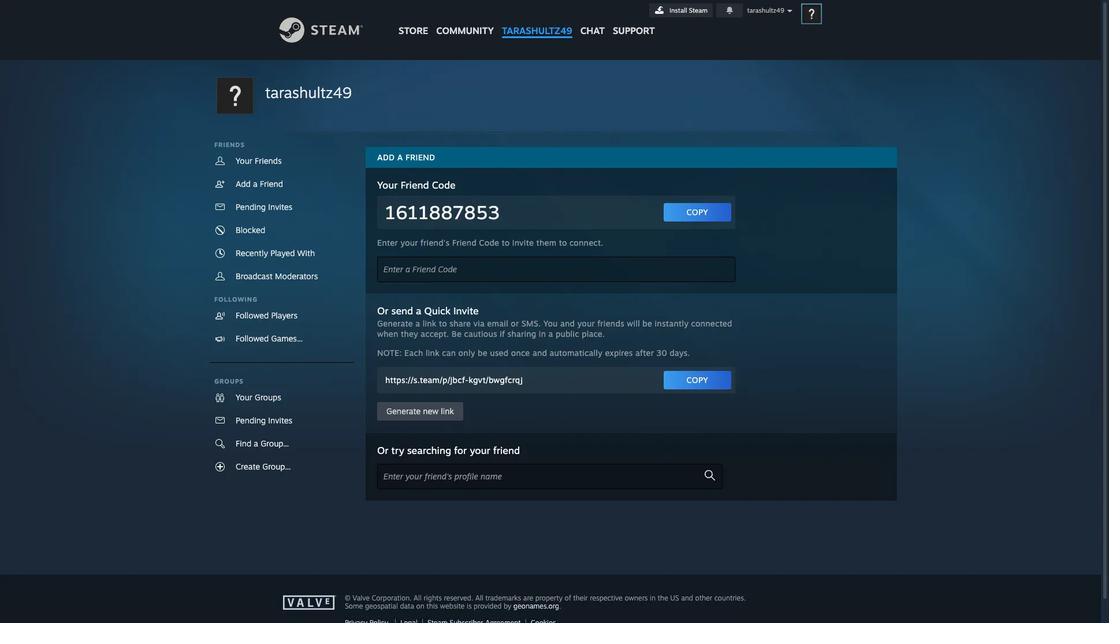 Task type: vqa. For each thing, say whether or not it's contained in the screenshot.
the bottommost the Group...
yes



Task type: locate. For each thing, give the bounding box(es) containing it.
link right new
[[441, 407, 454, 416]]

your right enter in the top left of the page
[[400, 238, 418, 248]]

1 vertical spatial in
[[650, 594, 656, 603]]

followed down the following
[[236, 311, 269, 321]]

friend
[[406, 152, 435, 162], [493, 445, 520, 457]]

to up accept.
[[439, 319, 447, 329]]

your friend code
[[377, 179, 456, 191]]

1 vertical spatial or
[[377, 445, 389, 457]]

recently
[[236, 248, 268, 258]]

your right for
[[470, 445, 490, 457]]

1 all from the left
[[414, 594, 422, 603]]

all left rights
[[414, 594, 422, 603]]

https://s.team/p/jbcf-kgvt/bwgfcrqj
[[385, 375, 523, 385]]

add up your friend code
[[377, 152, 395, 162]]

a
[[397, 152, 403, 162], [253, 179, 257, 189], [416, 305, 421, 317], [415, 319, 420, 329], [548, 329, 553, 339], [254, 439, 258, 449]]

tarashultz49 link
[[498, 0, 576, 42], [265, 82, 352, 103]]

0 vertical spatial followed
[[236, 311, 269, 321]]

2 vertical spatial tarashultz49
[[265, 83, 352, 102]]

pending invites up find a group...
[[236, 416, 292, 426]]

to left invite on the top
[[502, 238, 510, 248]]

2 horizontal spatial to
[[559, 238, 567, 248]]

your down "add a friend"
[[377, 179, 398, 191]]

group... up create group... link
[[261, 439, 289, 449]]

1 horizontal spatial in
[[650, 594, 656, 603]]

you
[[543, 319, 558, 329]]

0 horizontal spatial friends
[[214, 141, 245, 149]]

your
[[400, 238, 418, 248], [577, 319, 595, 329], [470, 445, 490, 457]]

link left can
[[426, 348, 440, 358]]

code up 1611887853 on the top of the page
[[432, 179, 456, 191]]

1 horizontal spatial add
[[377, 152, 395, 162]]

followed players link
[[210, 304, 354, 328]]

or left send
[[377, 305, 389, 317]]

in
[[539, 329, 546, 339], [650, 594, 656, 603]]

friend down "add a friend"
[[401, 179, 429, 191]]

1 horizontal spatial all
[[475, 594, 483, 603]]

code left invite on the top
[[479, 238, 499, 248]]

enter your friend's friend code to invite them to connect.
[[377, 238, 603, 248]]

the
[[658, 594, 668, 603]]

pending up "find"
[[236, 416, 266, 426]]

1 vertical spatial your
[[377, 179, 398, 191]]

all right is
[[475, 594, 483, 603]]

a right "find"
[[254, 439, 258, 449]]

followed for followed players
[[236, 311, 269, 321]]

1 vertical spatial your
[[577, 319, 595, 329]]

kgvt/bwgfcrqj
[[469, 375, 523, 385]]

2 horizontal spatial your
[[577, 319, 595, 329]]

if
[[500, 329, 505, 339]]

2 vertical spatial link
[[441, 407, 454, 416]]

groups up your groups
[[214, 378, 244, 386]]

1 vertical spatial be
[[478, 348, 487, 358]]

or left try at the left
[[377, 445, 389, 457]]

friend down your friends link
[[260, 179, 283, 189]]

1 copy button from the top
[[663, 203, 731, 222]]

generate
[[377, 319, 413, 329], [386, 407, 421, 416]]

2 vertical spatial and
[[681, 594, 693, 603]]

invites down add a friend link
[[268, 202, 292, 212]]

0 horizontal spatial tarashultz49
[[265, 83, 352, 102]]

website
[[440, 602, 465, 611]]

your up place.
[[577, 319, 595, 329]]

be right will
[[643, 319, 652, 329]]

friend right for
[[493, 445, 520, 457]]

and right once at the left of the page
[[533, 348, 547, 358]]

1 vertical spatial invites
[[268, 416, 292, 426]]

2 copy button from the top
[[663, 371, 731, 390]]

or for or send a quick invite generate a link to share via email or sms. you and your friends will be instantly connected when they accept. be cautious if sharing in a public place.
[[377, 305, 389, 317]]

1 vertical spatial groups
[[255, 393, 281, 403]]

trademarks
[[485, 594, 521, 603]]

invites down your groups link
[[268, 416, 292, 426]]

or
[[377, 305, 389, 317], [377, 445, 389, 457]]

groups up find a group...
[[255, 393, 281, 403]]

0 vertical spatial or
[[377, 305, 389, 317]]

copy for https://s.team/p/jbcf-kgvt/bwgfcrqj
[[687, 375, 708, 385]]

friend right friend's on the top left of page
[[452, 238, 477, 248]]

generate inside or send a quick invite generate a link to share via email or sms. you and your friends will be instantly connected when they accept. be cautious if sharing in a public place.
[[377, 319, 413, 329]]

pending invites
[[236, 202, 292, 212], [236, 416, 292, 426]]

generate up "when"
[[377, 319, 413, 329]]

to right them in the top of the page
[[559, 238, 567, 248]]

pending invites link down add a friend
[[210, 196, 354, 219]]

groups
[[214, 378, 244, 386], [255, 393, 281, 403]]

2 pending invites from the top
[[236, 416, 292, 426]]

note: each link can only be used once and automatically expires after 30 days.
[[377, 348, 690, 358]]

1 copy from the top
[[687, 207, 708, 217]]

to for code
[[559, 238, 567, 248]]

group...
[[261, 439, 289, 449], [262, 462, 291, 472]]

valve
[[353, 594, 370, 603]]

https://s.team/p/jbcf-
[[385, 375, 469, 385]]

1 horizontal spatial your
[[470, 445, 490, 457]]

link for each
[[426, 348, 440, 358]]

can
[[442, 348, 456, 358]]

be inside or send a quick invite generate a link to share via email or sms. you and your friends will be instantly connected when they accept. be cautious if sharing in a public place.
[[643, 319, 652, 329]]

2 or from the top
[[377, 445, 389, 457]]

group... down find a group... link
[[262, 462, 291, 472]]

be right only
[[478, 348, 487, 358]]

0 horizontal spatial in
[[539, 329, 546, 339]]

this
[[426, 602, 438, 611]]

followed down the followed players
[[236, 334, 269, 344]]

1 horizontal spatial friend
[[401, 179, 429, 191]]

copy for 1611887853
[[687, 207, 708, 217]]

2 copy from the top
[[687, 375, 708, 385]]

0 vertical spatial in
[[539, 329, 546, 339]]

your up add a friend
[[236, 156, 252, 166]]

in inside or send a quick invite generate a link to share via email or sms. you and your friends will be instantly connected when they accept. be cautious if sharing in a public place.
[[539, 329, 546, 339]]

0 horizontal spatial add
[[236, 179, 251, 189]]

1 horizontal spatial and
[[560, 319, 575, 329]]

played
[[270, 248, 295, 258]]

1 vertical spatial pending invites link
[[210, 410, 354, 433]]

1 vertical spatial pending
[[236, 416, 266, 426]]

create group...
[[236, 462, 291, 472]]

all
[[414, 594, 422, 603], [475, 594, 483, 603]]

a down 'your friends' at the left of page
[[253, 179, 257, 189]]

0 vertical spatial copy button
[[663, 203, 731, 222]]

broadcast moderators link
[[210, 265, 354, 288]]

link up accept.
[[423, 319, 436, 329]]

1 invites from the top
[[268, 202, 292, 212]]

1 pending invites link from the top
[[210, 196, 354, 219]]

store link
[[395, 0, 432, 42]]

link inside button
[[441, 407, 454, 416]]

try
[[391, 445, 404, 457]]

each
[[404, 348, 423, 358]]

or inside or send a quick invite generate a link to share via email or sms. you and your friends will be instantly connected when they accept. be cautious if sharing in a public place.
[[377, 305, 389, 317]]

0 vertical spatial tarashultz49 link
[[498, 0, 576, 42]]

and right us
[[681, 594, 693, 603]]

2 vertical spatial your
[[236, 393, 252, 403]]

0 vertical spatial tarashultz49
[[747, 6, 784, 14]]

steam
[[689, 6, 708, 14]]

1 horizontal spatial groups
[[255, 393, 281, 403]]

0 vertical spatial pending invites link
[[210, 196, 354, 219]]

support
[[613, 25, 655, 36]]

your up "find"
[[236, 393, 252, 403]]

1 vertical spatial friends
[[255, 156, 282, 166]]

is
[[467, 602, 472, 611]]

1 horizontal spatial code
[[479, 238, 499, 248]]

0 vertical spatial your
[[400, 238, 418, 248]]

generate new link
[[386, 407, 454, 416]]

pending up blocked
[[236, 202, 266, 212]]

your inside or send a quick invite generate a link to share via email or sms. you and your friends will be instantly connected when they accept. be cautious if sharing in a public place.
[[577, 319, 595, 329]]

add
[[377, 152, 395, 162], [236, 179, 251, 189]]

in inside © valve corporation. all rights reserved. all trademarks are property of their respective owners in the us and other countries. some geospatial data on this website is provided by geonames.org .
[[650, 594, 656, 603]]

0 vertical spatial link
[[423, 319, 436, 329]]

1 vertical spatial friend
[[493, 445, 520, 457]]

geonames.org link
[[513, 602, 559, 611]]

0 vertical spatial be
[[643, 319, 652, 329]]

us
[[670, 594, 679, 603]]

0 vertical spatial your
[[236, 156, 252, 166]]

0 horizontal spatial friend
[[406, 152, 435, 162]]

store
[[399, 25, 428, 36]]

and up public
[[560, 319, 575, 329]]

0 horizontal spatial code
[[432, 179, 456, 191]]

1 followed from the top
[[236, 311, 269, 321]]

your friends
[[236, 156, 282, 166]]

1 pending invites from the top
[[236, 202, 292, 212]]

0 horizontal spatial to
[[439, 319, 447, 329]]

on
[[416, 602, 424, 611]]

1 vertical spatial copy
[[687, 375, 708, 385]]

friends
[[214, 141, 245, 149], [255, 156, 282, 166]]

friend up your friend code
[[406, 152, 435, 162]]

tarashultz49 for top tarashultz49 link
[[502, 25, 572, 36]]

1 vertical spatial tarashultz49
[[502, 25, 572, 36]]

1 vertical spatial and
[[533, 348, 547, 358]]

friends up add a friend
[[255, 156, 282, 166]]

friends up 'your friends' at the left of page
[[214, 141, 245, 149]]

2 horizontal spatial and
[[681, 594, 693, 603]]

0 horizontal spatial all
[[414, 594, 422, 603]]

1 horizontal spatial tarashultz49 link
[[498, 0, 576, 42]]

friend's
[[420, 238, 450, 248]]

1 or from the top
[[377, 305, 389, 317]]

in down you
[[539, 329, 546, 339]]

1 vertical spatial copy button
[[663, 371, 731, 390]]

0 vertical spatial pending invites
[[236, 202, 292, 212]]

1 vertical spatial followed
[[236, 334, 269, 344]]

followed players
[[236, 311, 297, 321]]

community
[[436, 25, 494, 36]]

owners
[[625, 594, 648, 603]]

1 pending from the top
[[236, 202, 266, 212]]

place.
[[582, 329, 605, 339]]

pending invites link up find a group...
[[210, 410, 354, 433]]

only
[[458, 348, 475, 358]]

tarashultz49
[[747, 6, 784, 14], [502, 25, 572, 36], [265, 83, 352, 102]]

send
[[391, 305, 413, 317]]

1 horizontal spatial tarashultz49
[[502, 25, 572, 36]]

generate left new
[[386, 407, 421, 416]]

find a group...
[[236, 439, 289, 449]]

your groups link
[[210, 386, 354, 410]]

be
[[643, 319, 652, 329], [478, 348, 487, 358]]

or for or try searching for your friend
[[377, 445, 389, 457]]

1 vertical spatial tarashultz49 link
[[265, 82, 352, 103]]

and
[[560, 319, 575, 329], [533, 348, 547, 358], [681, 594, 693, 603]]

and inside © valve corporation. all rights reserved. all trademarks are property of their respective owners in the us and other countries. some geospatial data on this website is provided by geonames.org .
[[681, 594, 693, 603]]

followed
[[236, 311, 269, 321], [236, 334, 269, 344]]

1 horizontal spatial be
[[643, 319, 652, 329]]

add for add a friend
[[236, 179, 251, 189]]

create group... link
[[210, 456, 354, 479]]

your
[[236, 156, 252, 166], [377, 179, 398, 191], [236, 393, 252, 403]]

a up your friend code
[[397, 152, 403, 162]]

2 followed from the top
[[236, 334, 269, 344]]

0 vertical spatial groups
[[214, 378, 244, 386]]

and inside or send a quick invite generate a link to share via email or sms. you and your friends will be instantly connected when they accept. be cautious if sharing in a public place.
[[560, 319, 575, 329]]

1 vertical spatial generate
[[386, 407, 421, 416]]

data
[[400, 602, 414, 611]]

to inside or send a quick invite generate a link to share via email or sms. you and your friends will be instantly connected when they accept. be cautious if sharing in a public place.
[[439, 319, 447, 329]]

1 vertical spatial link
[[426, 348, 440, 358]]

tarashultz49 for leftmost tarashultz49 link
[[265, 83, 352, 102]]

0 horizontal spatial your
[[400, 238, 418, 248]]

in left the the
[[650, 594, 656, 603]]

Enter your friend's profile name text field
[[377, 464, 723, 490]]

0 vertical spatial generate
[[377, 319, 413, 329]]

add down 'your friends' at the left of page
[[236, 179, 251, 189]]

0 horizontal spatial and
[[533, 348, 547, 358]]

0 vertical spatial add
[[377, 152, 395, 162]]

connect.
[[570, 238, 603, 248]]

1 horizontal spatial friend
[[493, 445, 520, 457]]

friend
[[260, 179, 283, 189], [401, 179, 429, 191], [452, 238, 477, 248]]

1 vertical spatial pending invites
[[236, 416, 292, 426]]

1 vertical spatial add
[[236, 179, 251, 189]]

your for your groups
[[236, 393, 252, 403]]

0 vertical spatial invites
[[268, 202, 292, 212]]

copy
[[687, 207, 708, 217], [687, 375, 708, 385]]

0 vertical spatial and
[[560, 319, 575, 329]]

0 vertical spatial copy
[[687, 207, 708, 217]]

1 horizontal spatial friends
[[255, 156, 282, 166]]

pending invites for first pending invites link from the top
[[236, 202, 292, 212]]

pending invites down add a friend
[[236, 202, 292, 212]]

copy button for 1611887853
[[663, 203, 731, 222]]

0 vertical spatial pending
[[236, 202, 266, 212]]

geonames.org
[[513, 602, 559, 611]]

or
[[511, 319, 519, 329]]

connected
[[691, 319, 732, 329]]



Task type: describe. For each thing, give the bounding box(es) containing it.
0 vertical spatial friend
[[406, 152, 435, 162]]

community link
[[432, 0, 498, 42]]

0 horizontal spatial groups
[[214, 378, 244, 386]]

copy button for https://s.team/p/jbcf-kgvt/bwgfcrqj
[[663, 371, 731, 390]]

recently played with
[[236, 248, 315, 258]]

some
[[345, 602, 363, 611]]

your groups
[[236, 393, 281, 403]]

geospatial
[[365, 602, 398, 611]]

instantly
[[655, 319, 689, 329]]

2 pending from the top
[[236, 416, 266, 426]]

a right send
[[416, 305, 421, 317]]

sharing
[[507, 329, 536, 339]]

chat
[[580, 25, 605, 36]]

add for add a friend
[[377, 152, 395, 162]]

1 vertical spatial group...
[[262, 462, 291, 472]]

.
[[559, 602, 561, 611]]

countries.
[[714, 594, 746, 603]]

provided
[[474, 602, 502, 611]]

add a friend
[[236, 179, 283, 189]]

generate new link button
[[377, 403, 463, 421]]

generate inside button
[[386, 407, 421, 416]]

2 vertical spatial your
[[470, 445, 490, 457]]

1611887853
[[385, 201, 500, 224]]

2 horizontal spatial friend
[[452, 238, 477, 248]]

via
[[473, 319, 485, 329]]

your for your friends
[[236, 156, 252, 166]]

note:
[[377, 348, 402, 358]]

be
[[452, 329, 462, 339]]

following
[[214, 296, 258, 304]]

friends
[[597, 319, 624, 329]]

find
[[236, 439, 251, 449]]

automatically
[[550, 348, 603, 358]]

your friends link
[[210, 150, 354, 173]]

with
[[297, 248, 315, 258]]

add a friend
[[377, 152, 435, 162]]

or send a quick invite generate a link to share via email or sms. you and your friends will be instantly connected when they accept. be cautious if sharing in a public place.
[[377, 305, 732, 339]]

expires
[[605, 348, 633, 358]]

moderators
[[275, 271, 318, 281]]

pending invites for first pending invites link from the bottom of the page
[[236, 416, 292, 426]]

0 vertical spatial friends
[[214, 141, 245, 149]]

followed games... link
[[210, 328, 354, 351]]

0 horizontal spatial be
[[478, 348, 487, 358]]

broadcast
[[236, 271, 273, 281]]

©
[[345, 594, 351, 603]]

link inside or send a quick invite generate a link to share via email or sms. you and your friends will be instantly connected when they accept. be cautious if sharing in a public place.
[[423, 319, 436, 329]]

2 horizontal spatial tarashultz49
[[747, 6, 784, 14]]

enter
[[377, 238, 398, 248]]

recently played with link
[[210, 242, 354, 265]]

after
[[635, 348, 654, 358]]

will
[[627, 319, 640, 329]]

add a friend link
[[210, 173, 354, 196]]

chat link
[[576, 0, 609, 39]]

valve logo image
[[283, 596, 338, 611]]

quick
[[424, 305, 451, 317]]

install steam
[[670, 6, 708, 14]]

followed games...
[[236, 334, 303, 344]]

0 horizontal spatial tarashultz49 link
[[265, 82, 352, 103]]

broadcast moderators
[[236, 271, 318, 281]]

players
[[271, 311, 297, 321]]

days.
[[670, 348, 690, 358]]

searching
[[407, 445, 451, 457]]

30
[[656, 348, 667, 358]]

accept.
[[421, 329, 449, 339]]

a down you
[[548, 329, 553, 339]]

respective
[[590, 594, 623, 603]]

or try searching for your friend
[[377, 445, 520, 457]]

to for invite
[[439, 319, 447, 329]]

create
[[236, 462, 260, 472]]

invite
[[453, 305, 479, 317]]

new
[[423, 407, 439, 416]]

link for new
[[441, 407, 454, 416]]

0 vertical spatial group...
[[261, 439, 289, 449]]

for
[[454, 445, 467, 457]]

your for your friend code
[[377, 179, 398, 191]]

1 vertical spatial code
[[479, 238, 499, 248]]

2 invites from the top
[[268, 416, 292, 426]]

other
[[695, 594, 712, 603]]

rights
[[424, 594, 442, 603]]

public
[[556, 329, 579, 339]]

are
[[523, 594, 533, 603]]

blocked
[[236, 225, 265, 235]]

invite
[[512, 238, 534, 248]]

followed for followed games...
[[236, 334, 269, 344]]

when
[[377, 329, 398, 339]]

share
[[450, 319, 471, 329]]

1 horizontal spatial to
[[502, 238, 510, 248]]

a up they
[[415, 319, 420, 329]]

sms.
[[521, 319, 541, 329]]

install
[[670, 6, 687, 14]]

install steam link
[[649, 3, 713, 17]]

2 all from the left
[[475, 594, 483, 603]]

Enter a Friend Code text field
[[377, 257, 735, 282]]

0 horizontal spatial friend
[[260, 179, 283, 189]]

cautious
[[464, 329, 497, 339]]

blocked link
[[210, 219, 354, 242]]

2 pending invites link from the top
[[210, 410, 354, 433]]

0 vertical spatial code
[[432, 179, 456, 191]]

once
[[511, 348, 530, 358]]

support link
[[609, 0, 659, 39]]

used
[[490, 348, 509, 358]]

corporation.
[[372, 594, 412, 603]]

© valve corporation. all rights reserved. all trademarks are property of their respective owners in the us and other countries. some geospatial data on this website is provided by geonames.org .
[[345, 594, 746, 611]]

of
[[565, 594, 571, 603]]



